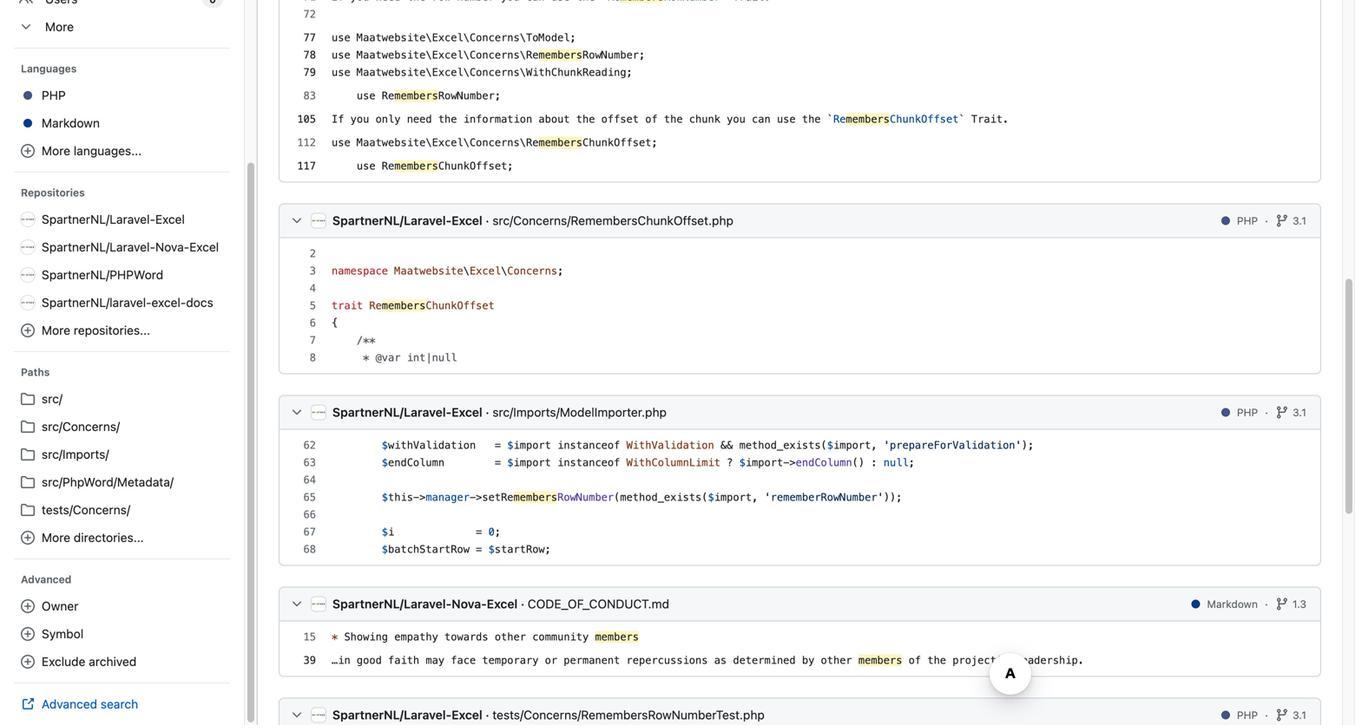 Task type: describe. For each thing, give the bounding box(es) containing it.
39 link
[[297, 655, 323, 667]]

7
[[310, 335, 316, 347]]

0 horizontal spatial spartnernl/laravel-nova-excel link
[[14, 234, 230, 261]]

105 link
[[290, 113, 323, 125]]

spartnernl/laravel- for spartnernl/laravel-nova-excel
[[42, 240, 155, 254]]

3
[[310, 265, 316, 277]]

nova- for spartnernl/laravel-nova-excel
[[155, 240, 189, 254]]

maatwebsite
[[394, 265, 463, 277]]

maatwebsite\excel\concerns\withchunkreading;
[[357, 66, 633, 79]]

archived
[[89, 655, 137, 669]]

3.1 branch element for src/imports/modelimporter.php
[[1293, 405, 1307, 421]]

spartnernl/laravel-excel · src/imports/modelimporter.php
[[333, 405, 667, 420]]

repositories element
[[7, 206, 237, 353]]

117 link
[[290, 160, 323, 172]]

8
[[310, 352, 316, 364]]

112 link
[[290, 137, 323, 149]]

chunkoffset; for use re members chunkoffset;
[[438, 160, 514, 172]]

code_of_conduct.md
[[528, 597, 669, 612]]

1 \ from the left
[[463, 265, 470, 277]]

));
[[884, 492, 903, 504]]

* for @var
[[363, 352, 369, 364]]

row group for src/concerns/rememberschunkoffset.php
[[280, 245, 1321, 367]]

= for i
[[476, 527, 482, 539]]

39
[[303, 655, 316, 667]]

the right can
[[802, 113, 821, 125]]

78
[[303, 49, 316, 61]]

more element
[[14, 13, 230, 41]]

collapse spartnernl/laravel-excel · src/imports/modelimporter.php image
[[290, 406, 304, 420]]

repositories...
[[74, 323, 150, 338]]

tests/concerns/remembersrownumbertest.php
[[493, 708, 765, 723]]

excel down face
[[452, 708, 482, 723]]

spartnernl/laravel- for spartnernl/laravel-excel · src/concerns/rememberschunkoffset.php
[[333, 214, 452, 228]]

plus circle image for more directories...
[[21, 531, 35, 545]]

5
[[310, 300, 316, 312]]

spartnernl/laravel-excel
[[42, 212, 185, 227]]

row containing 105
[[280, 111, 1321, 128]]

5 link
[[303, 300, 323, 312]]

= for endcolumn
[[495, 457, 501, 469]]

startrow
[[495, 544, 545, 556]]

chunkoffset; for use maatwebsite\excel\concerns\re members chunkoffset;
[[583, 137, 658, 149]]

1 vertical spatial >
[[419, 492, 426, 504]]

paths
[[21, 366, 50, 379]]

$ batchstartrow = $ startrow ;
[[382, 544, 551, 556]]

this
[[388, 492, 413, 504]]

more directories... button
[[14, 524, 230, 552]]

row containing 7
[[280, 332, 1321, 349]]

0 horizontal spatial of
[[645, 113, 658, 125]]

0 horizontal spatial other
[[495, 632, 526, 644]]

excel up withvalidation
[[452, 405, 482, 420]]

row group containing 72
[[280, 0, 1321, 175]]

sc 9kayk9 0 image for '1.3' link
[[1275, 598, 1289, 612]]

1 horizontal spatial markdown
[[1207, 599, 1258, 611]]

1 vertical spatial ,
[[752, 492, 758, 504]]

2
[[310, 248, 316, 260]]

import down spartnernl/laravel-excel · src/imports/modelimporter.php
[[514, 440, 551, 452]]

use for use maatwebsite\excel\concerns\re members chunkoffset;
[[332, 137, 350, 149]]

excel up namespace maatwebsite \ excel \ concerns ;
[[452, 214, 482, 228]]

3.1 link for tests/concerns/remembersrownumbertest.php
[[1276, 708, 1307, 724]]

spartnernl/laravel- for spartnernl/laravel-excel · src/imports/modelimporter.php
[[333, 405, 452, 420]]

; right :
[[909, 457, 915, 469]]

src/concerns/ link
[[14, 413, 230, 441]]

8 link
[[303, 352, 323, 364]]

the left chunk
[[664, 113, 683, 125]]

markdown language element
[[1207, 597, 1258, 613]]

63
[[303, 457, 316, 469]]

use re members rownumber;
[[332, 90, 501, 102]]

int|null
[[407, 352, 457, 364]]

77 link
[[297, 32, 323, 44]]

'prepareforvalidation'
[[884, 440, 1022, 452]]

excel up '* showing empathy towards other community members'
[[487, 597, 518, 612]]

plus circle image for owner
[[21, 600, 35, 614]]

collapse spartnernl/laravel-excel · src/concerns/rememberschunkoffset.php image
[[290, 214, 304, 228]]

112
[[297, 137, 316, 149]]

2 endcolumn from the left
[[796, 457, 852, 469]]

excel left concerns
[[470, 265, 501, 277]]

the left project's
[[928, 655, 946, 667]]

maatwebsite\excel\concerns\re for use maatwebsite\excel\concerns\re members chunkoffset;
[[357, 137, 539, 149]]

docs
[[186, 296, 213, 310]]

advanced element
[[7, 593, 237, 676]]

78 link
[[297, 49, 323, 61]]

towards
[[445, 632, 488, 644]]

68 link
[[297, 544, 323, 556]]

* for showing
[[332, 632, 338, 644]]

or
[[545, 655, 557, 667]]

plus circle image for more repositories...
[[21, 324, 35, 338]]

row containing 77
[[280, 29, 1321, 46]]

68
[[303, 544, 316, 556]]

4 link
[[303, 283, 323, 295]]

$ endcolumn = $ import instanceof withcolumnlimit ? $ import -> endcolumn () : null ;
[[382, 457, 915, 469]]

…in
[[332, 655, 350, 667]]

()
[[852, 457, 865, 469]]

2 \ from the left
[[501, 265, 507, 277]]

sc 9kayk9 0 image inside the more element
[[19, 20, 33, 34]]

advanced search
[[42, 698, 138, 712]]

79 link
[[297, 66, 323, 79]]

&&
[[721, 440, 733, 452]]

re for chunkoffset
[[369, 300, 382, 312]]

3.1 link for src/concerns/rememberschunkoffset.php
[[1276, 213, 1307, 229]]

nova- for spartnernl/laravel-nova-excel · code_of_conduct.md
[[452, 597, 487, 612]]

permanent
[[564, 655, 620, 667]]

3.1 for tests/concerns/remembersrownumbertest.php
[[1293, 710, 1307, 722]]

owner
[[42, 600, 78, 614]]

use for use maatwebsite\excel\concerns\re members rownumber;
[[332, 49, 350, 61]]

63 link
[[297, 457, 323, 469]]

faith
[[388, 655, 419, 667]]

face
[[451, 655, 476, 667]]

tests/concerns/
[[42, 503, 130, 517]]

row containing 8
[[280, 349, 1321, 367]]

may
[[426, 655, 445, 667]]

row containing 5
[[280, 297, 1321, 315]]

62 link
[[297, 440, 323, 452]]

row containing 63
[[280, 455, 1321, 472]]

105
[[297, 113, 316, 125]]

php inside the languages element
[[42, 88, 66, 102]]

advanced for advanced search
[[42, 698, 97, 712]]

@var
[[376, 352, 401, 364]]

plus circle image
[[21, 656, 35, 669]]

* showing empathy towards other community members
[[332, 632, 639, 644]]

spartnernl/laravel-nova-excel · code_of_conduct.md
[[333, 597, 669, 612]]

plus circle image for more languages...
[[21, 144, 35, 158]]

excel-
[[152, 296, 186, 310]]

if you only need the information about the offset of the chunk you can use the ` re members chunkoffset ` trait.
[[332, 113, 1009, 125]]

1 vertical spatial other
[[821, 655, 852, 667]]

spartnernl/laravel- for spartnernl/laravel-excel
[[42, 212, 155, 227]]

search
[[101, 698, 138, 712]]

offset
[[601, 113, 639, 125]]

83 link
[[297, 90, 323, 102]]

62
[[303, 440, 316, 452]]

languages
[[21, 63, 77, 75]]

import down method_exists(
[[746, 457, 783, 469]]

(method_exists(
[[614, 492, 708, 504]]

rownumber; for use maatwebsite\excel\concerns\re members rownumber;
[[583, 49, 645, 61]]

67
[[303, 527, 316, 539]]

= for batchstartrow
[[476, 544, 482, 556]]

src/concerns/rememberschunkoffset.php link
[[493, 214, 734, 228]]

php for spartnernl/laravel-excel · tests/concerns/remembersrownumbertest.php
[[1237, 710, 1258, 722]]

more for more directories...
[[42, 531, 70, 545]]

use for use maatwebsite\excel\concerns\withchunkreading;
[[332, 66, 350, 79]]

2 ` from the left
[[959, 113, 965, 125]]

community
[[532, 632, 589, 644]]

draggable pane splitter slider
[[255, 0, 260, 726]]

0 vertical spatial >
[[790, 457, 796, 469]]

maatwebsite\excel\concerns\re for use maatwebsite\excel\concerns\re members rownumber;
[[357, 49, 539, 61]]

more for more repositories...
[[42, 323, 70, 338]]

spartnernl/laravel-excel link for spartnernl/laravel-excel · src/imports/modelimporter.php
[[333, 405, 482, 420]]

0
[[488, 527, 495, 539]]

import up () at right
[[834, 440, 871, 452]]

src/imports/modelimporter.php link
[[493, 405, 667, 420]]

advanced search link
[[14, 691, 230, 719]]

collapse spartnernl/laravel-nova-excel · code_of_conduct.md image
[[290, 598, 304, 612]]

1.3
[[1293, 599, 1307, 611]]

; down spartnernl/laravel-excel · src/concerns/rememberschunkoffset.php
[[557, 265, 564, 277]]



Task type: vqa. For each thing, say whether or not it's contained in the screenshot.
More languages... More
yes



Task type: locate. For each thing, give the bounding box(es) containing it.
; up spartnernl/laravel-nova-excel · code_of_conduct.md
[[545, 544, 551, 556]]

trait.
[[971, 113, 1009, 125]]

3 plus circle image from the top
[[21, 531, 35, 545]]

64 row
[[280, 472, 1321, 489]]

about
[[539, 113, 570, 125]]

65 link
[[297, 492, 323, 504]]

plus circle image
[[21, 144, 35, 158], [21, 324, 35, 338], [21, 531, 35, 545], [21, 600, 35, 614], [21, 628, 35, 642]]

0 horizontal spatial endcolumn
[[388, 457, 445, 469]]

spartnernl/laravel-excel link up withvalidation
[[333, 405, 482, 420]]

instanceof for withcolumnlimit
[[557, 457, 620, 469]]

1 3.1 link from the top
[[1276, 213, 1307, 229]]

; up startrow on the left
[[495, 527, 501, 539]]

1 horizontal spatial *
[[363, 352, 369, 364]]

1 vertical spatial php language element
[[1237, 405, 1258, 421]]

row containing 15
[[280, 629, 1321, 646]]

= left 0
[[476, 527, 482, 539]]

1 horizontal spatial other
[[821, 655, 852, 667]]

row containing 68
[[280, 541, 1321, 559]]

i
[[388, 527, 394, 539]]

1 horizontal spatial spartnernl/laravel-nova-excel link
[[333, 597, 518, 612]]

sc 9kayk9 0 image for src/concerns/ link
[[21, 420, 35, 434]]

re for chunkoffset;
[[382, 160, 394, 172]]

2 vertical spatial 3.1 branch element
[[1293, 708, 1307, 724]]

0 horizontal spatial >
[[419, 492, 426, 504]]

languages...
[[74, 144, 142, 158]]

2 row from the top
[[280, 29, 1321, 46]]

1 vertical spatial 3.1 link
[[1276, 405, 1307, 421]]

1 horizontal spatial >
[[790, 457, 796, 469]]

import
[[514, 440, 551, 452], [834, 440, 871, 452], [514, 457, 551, 469], [746, 457, 783, 469], [714, 492, 752, 504]]

sc 9kayk9 0 image
[[1276, 214, 1289, 228], [21, 420, 35, 434], [21, 448, 35, 462], [21, 476, 35, 490], [21, 504, 35, 517], [1275, 598, 1289, 612], [1276, 709, 1289, 723]]

code_of_conduct.md link
[[528, 597, 669, 612]]

plus circle image up repositories
[[21, 144, 35, 158]]

66 row
[[280, 507, 1321, 524]]

- down method_exists(
[[783, 457, 790, 469]]

spartnernl/laravel-nova-excel link down spartnernl/laravel-excel
[[14, 234, 230, 261]]

64
[[303, 474, 316, 487]]

more inside repositories element
[[42, 323, 70, 338]]

1 endcolumn from the left
[[388, 457, 445, 469]]

15 link
[[297, 632, 323, 644]]

0 vertical spatial *
[[363, 352, 369, 364]]

15 row from the top
[[280, 455, 1321, 472]]

1 vertical spatial spartnernl/laravel-nova-excel link
[[333, 597, 518, 612]]

src/phpword/metadata/ link
[[14, 469, 230, 497]]

0 vertical spatial rownumber;
[[583, 49, 645, 61]]

import up >setre on the bottom of page
[[514, 457, 551, 469]]

row containing 112
[[280, 134, 1321, 152]]

row containing 78
[[280, 46, 1321, 64]]

1 vertical spatial rownumber;
[[438, 90, 501, 102]]

0 horizontal spatial rownumber;
[[438, 90, 501, 102]]

0 vertical spatial nova-
[[155, 240, 189, 254]]

php language element for tests/concerns/remembersrownumbertest.php
[[1237, 708, 1258, 724]]

spartnernl/laravel- for spartnernl/laravel-nova-excel · code_of_conduct.md
[[333, 597, 452, 612]]

use up only
[[357, 90, 376, 102]]

0 vertical spatial advanced
[[21, 574, 71, 586]]

spartnernl/laravel-nova-excel
[[42, 240, 219, 254]]

2 horizontal spatial -
[[783, 457, 790, 469]]

0 vertical spatial other
[[495, 632, 526, 644]]

withvalidation
[[388, 440, 476, 452]]

exclude archived
[[42, 655, 137, 669]]

1 horizontal spatial \
[[501, 265, 507, 277]]

namespace maatwebsite \ excel \ concerns ;
[[332, 265, 564, 277]]

1 3.1 branch element from the top
[[1293, 213, 1307, 229]]

temporary
[[482, 655, 539, 667]]

endcolumn up 64 row
[[796, 457, 852, 469]]

the right about
[[576, 113, 595, 125]]

chunkoffset left 'trait.'
[[890, 113, 959, 125]]

= left startrow on the left
[[476, 544, 482, 556]]

use maatwebsite\excel\concerns\withchunkreading;
[[332, 66, 633, 79]]

spartnernl/laravel- up spartnernl/laravel-nova-excel
[[42, 212, 155, 227]]

nova- up excel-
[[155, 240, 189, 254]]

4 row group from the top
[[280, 629, 1321, 670]]

`
[[827, 113, 833, 125], [959, 113, 965, 125]]

> right the this
[[419, 492, 426, 504]]

row containing 83
[[280, 87, 1321, 105]]

1 horizontal spatial ,
[[871, 440, 877, 452]]

row containing 67
[[280, 524, 1321, 541]]

the right need
[[438, 113, 457, 125]]

sc 9kayk9 0 image
[[19, 0, 33, 6], [19, 20, 33, 34], [21, 392, 35, 406], [1276, 406, 1289, 420]]

row group for code_of_conduct.md
[[280, 629, 1321, 670]]

0 vertical spatial php language element
[[1237, 213, 1258, 229]]

markdown up more languages... on the left top of page
[[42, 116, 100, 130]]

method_exists(
[[739, 440, 827, 452]]

15
[[303, 632, 316, 644]]

row group
[[280, 0, 1321, 175], [280, 245, 1321, 367], [280, 437, 1321, 559], [280, 629, 1321, 670]]

row containing 65
[[280, 489, 1321, 507]]

tests/concerns/remembersrownumbertest.php link
[[493, 708, 765, 723]]

rownumber; up offset
[[583, 49, 645, 61]]

of
[[645, 113, 658, 125], [909, 655, 921, 667]]

you left can
[[727, 113, 746, 125]]

rownumber; for use re members rownumber;
[[438, 90, 501, 102]]

0 horizontal spatial `
[[827, 113, 833, 125]]

1 horizontal spatial -
[[470, 492, 476, 504]]

* down "/**"
[[363, 352, 369, 364]]

the
[[438, 113, 457, 125], [576, 113, 595, 125], [664, 113, 683, 125], [802, 113, 821, 125], [928, 655, 946, 667]]

row containing 3
[[280, 263, 1321, 280]]

re down only
[[382, 160, 394, 172]]

0 vertical spatial chunkoffset
[[890, 113, 959, 125]]

cell
[[323, 6, 1321, 23], [280, 23, 1321, 29], [280, 81, 1321, 87], [280, 105, 1321, 111], [280, 128, 1321, 134], [280, 152, 1321, 158], [323, 245, 1321, 263], [323, 280, 1321, 297], [323, 472, 1321, 489], [323, 507, 1321, 524], [280, 646, 1321, 652]]

1 vertical spatial chunkoffset;
[[438, 160, 514, 172]]

sc 9kayk9 0 image inside '1.3' link
[[1275, 598, 1289, 612]]

spartnernl/laravel- up namespace
[[333, 214, 452, 228]]

spartnernl/laravel-excel link
[[14, 206, 230, 234], [333, 214, 482, 228], [333, 405, 482, 420], [333, 708, 482, 723]]

= for withvalidation
[[495, 440, 501, 452]]

sc 9kayk9 0 image inside src/concerns/ link
[[21, 420, 35, 434]]

1 horizontal spatial you
[[727, 113, 746, 125]]

1 horizontal spatial chunkoffset;
[[583, 137, 658, 149]]

nova- inside repositories element
[[155, 240, 189, 254]]

paths element
[[7, 385, 237, 560]]

batchstartrow
[[388, 544, 470, 556]]

:
[[871, 457, 877, 469]]

1 horizontal spatial chunkoffset
[[890, 113, 959, 125]]

use down only
[[357, 160, 376, 172]]

re for rownumber;
[[382, 90, 394, 102]]

row group containing 15
[[280, 629, 1321, 670]]

117
[[297, 160, 316, 172]]

sc 9kayk9 0 image for tests/concerns/ link
[[21, 504, 35, 517]]

- up $ i = 0 ;
[[470, 492, 476, 504]]

2 3.1 branch element from the top
[[1293, 405, 1307, 421]]

14 row from the top
[[280, 437, 1321, 455]]

4 row
[[280, 280, 1321, 297]]

information
[[463, 113, 532, 125]]

0 horizontal spatial -
[[413, 492, 419, 504]]

other right by
[[821, 655, 852, 667]]

4 plus circle image from the top
[[21, 600, 35, 614]]

1 ` from the left
[[827, 113, 833, 125]]

16 row from the top
[[280, 489, 1321, 507]]

spartnernl/laravel-excel · src/concerns/rememberschunkoffset.php
[[333, 214, 734, 228]]

2 3.1 link from the top
[[1276, 405, 1307, 421]]

use
[[332, 32, 350, 44], [332, 49, 350, 61], [332, 66, 350, 79], [357, 90, 376, 102], [777, 113, 796, 125], [332, 137, 350, 149], [357, 160, 376, 172]]

67 link
[[297, 527, 323, 539]]

maatwebsite\excel\concerns\re up use re members chunkoffset;
[[357, 137, 539, 149]]

languages element
[[7, 82, 237, 173]]

more repositories... button
[[14, 317, 230, 345]]

11 row from the top
[[280, 315, 1321, 332]]

* up the …in
[[332, 632, 338, 644]]

12 row from the top
[[280, 332, 1321, 349]]

1 vertical spatial maatwebsite\excel\concerns\re
[[357, 137, 539, 149]]

0 vertical spatial ,
[[871, 440, 877, 452]]

php language element for src/imports/modelimporter.php
[[1237, 405, 1258, 421]]

0 horizontal spatial markdown
[[42, 116, 100, 130]]

row containing 39
[[280, 652, 1321, 670]]

10 row from the top
[[280, 297, 1321, 315]]

1 vertical spatial 3.1
[[1293, 407, 1307, 419]]

3.1 for src/imports/modelimporter.php
[[1293, 407, 1307, 419]]

1 horizontal spatial nova-
[[452, 597, 487, 612]]

instanceof up rownumber
[[557, 457, 620, 469]]

of left project's
[[909, 655, 921, 667]]

can
[[752, 113, 771, 125]]

excel up docs
[[189, 240, 219, 254]]

spartnernl/laravel-excel link for spartnernl/laravel-excel · tests/concerns/remembersrownumbertest.php
[[333, 708, 482, 723]]

plus circle image inside owner button
[[21, 600, 35, 614]]

-
[[783, 457, 790, 469], [413, 492, 419, 504], [470, 492, 476, 504]]

manager
[[426, 492, 470, 504]]

7 row from the top
[[280, 134, 1321, 152]]

1 vertical spatial chunkoffset
[[426, 300, 495, 312]]

6 link
[[303, 317, 323, 329]]

use right 77 link
[[332, 32, 350, 44]]

of right offset
[[645, 113, 658, 125]]

0 vertical spatial maatwebsite\excel\concerns\re
[[357, 49, 539, 61]]

spartnernl/laravel- down faith
[[333, 708, 452, 723]]

0 horizontal spatial ,
[[752, 492, 758, 504]]

spartnernl/phpword link
[[14, 261, 230, 289]]

php language element for src/concerns/rememberschunkoffset.php
[[1237, 213, 1258, 229]]

3 3.1 branch element from the top
[[1293, 708, 1307, 724]]

20 row from the top
[[280, 652, 1321, 670]]

instanceof down src/imports/modelimporter.php
[[557, 440, 620, 452]]

0 vertical spatial markdown
[[42, 116, 100, 130]]

0 horizontal spatial nova-
[[155, 240, 189, 254]]

plus circle image inside more directories... 'button'
[[21, 531, 35, 545]]

0 horizontal spatial \
[[463, 265, 470, 277]]

0 horizontal spatial *
[[332, 632, 338, 644]]

3.1 link for src/imports/modelimporter.php
[[1276, 405, 1307, 421]]

2 row group from the top
[[280, 245, 1321, 367]]

- left "manager"
[[413, 492, 419, 504]]

src/imports/ link
[[14, 441, 230, 469]]

region
[[0, 0, 257, 726]]

plus circle image up paths
[[21, 324, 35, 338]]

project's
[[953, 655, 1009, 667]]

markdown link
[[14, 109, 230, 137]]

instanceof for withvalidation
[[557, 440, 620, 452]]

3 3.1 from the top
[[1293, 710, 1307, 722]]

0 vertical spatial 3.1 branch element
[[1293, 213, 1307, 229]]

more down tests/concerns/
[[42, 531, 70, 545]]

1 plus circle image from the top
[[21, 144, 35, 158]]

showing
[[344, 632, 388, 644]]

\ up the trait re members chunkoffset
[[463, 265, 470, 277]]

owner button
[[14, 593, 230, 621]]

4
[[310, 283, 316, 295]]

chunkoffset; down use maatwebsite\excel\concerns\re members chunkoffset;
[[438, 160, 514, 172]]

more inside the languages element
[[42, 144, 70, 158]]

plus circle image up plus circle icon
[[21, 628, 35, 642]]

import down ?
[[714, 492, 752, 504]]

php for spartnernl/laravel-excel · src/concerns/rememberschunkoffset.php
[[1237, 215, 1258, 227]]

sc 9kayk9 0 image inside src/phpword/metadata/ link
[[21, 476, 35, 490]]

1 vertical spatial advanced
[[42, 698, 97, 712]]

2 instanceof from the top
[[557, 457, 620, 469]]

66
[[303, 509, 316, 521]]

sc 9kayk9 0 image for src/imports/ link
[[21, 448, 35, 462]]

more repositories...
[[42, 323, 150, 338]]

endcolumn down withvalidation
[[388, 457, 445, 469]]

= down spartnernl/laravel-excel · src/imports/modelimporter.php
[[495, 440, 501, 452]]

advanced inside advanced search link
[[42, 698, 97, 712]]

3.1 for src/concerns/rememberschunkoffset.php
[[1293, 215, 1307, 227]]

1 maatwebsite\excel\concerns\re from the top
[[357, 49, 539, 61]]

0 horizontal spatial chunkoffset;
[[438, 160, 514, 172]]

withvalidation
[[626, 440, 714, 452]]

chunkoffset; down offset
[[583, 137, 658, 149]]

72 link
[[297, 8, 323, 20]]

0 horizontal spatial you
[[350, 113, 369, 125]]

row containing 79
[[280, 64, 1321, 81]]

src/ link
[[14, 385, 230, 413]]

3 php language element from the top
[[1237, 708, 1258, 724]]

64 link
[[297, 474, 323, 487]]

php for spartnernl/laravel-excel · src/imports/modelimporter.php
[[1237, 407, 1258, 419]]

3.1 branch element for src/concerns/rememberschunkoffset.php
[[1293, 213, 1307, 229]]

0 vertical spatial of
[[645, 113, 658, 125]]

spartnernl/laravel- up the spartnernl/phpword
[[42, 240, 155, 254]]

row group for src/imports/modelimporter.php
[[280, 437, 1321, 559]]

trait re members chunkoffset
[[332, 300, 495, 312]]

plus circle image for symbol
[[21, 628, 35, 642]]

3 row group from the top
[[280, 437, 1321, 559]]

$
[[382, 440, 388, 452], [507, 440, 514, 452], [827, 440, 834, 452], [382, 457, 388, 469], [507, 457, 514, 469], [739, 457, 746, 469], [382, 492, 388, 504], [708, 492, 714, 504], [382, 527, 388, 539], [382, 544, 388, 556], [488, 544, 495, 556]]

php language element
[[1237, 213, 1258, 229], [1237, 405, 1258, 421], [1237, 708, 1258, 724]]

` right can
[[827, 113, 833, 125]]

nova- up "towards" in the bottom of the page
[[452, 597, 487, 612]]

link external image
[[21, 698, 35, 712]]

…in good faith may face temporary or permanent repercussions as determined by other members of the project's leadership.
[[332, 655, 1084, 667]]

spartnernl/laravel- for spartnernl/laravel-excel · tests/concerns/remembersrownumbertest.php
[[333, 708, 452, 723]]

markdown inside the languages element
[[42, 116, 100, 130]]

maatwebsite\excel\concerns\tomodel;
[[357, 32, 576, 44]]

advanced
[[21, 574, 71, 586], [42, 698, 97, 712]]

advanced for advanced
[[21, 574, 71, 586]]

17 row from the top
[[280, 524, 1321, 541]]

\ down spartnernl/laravel-excel · src/concerns/rememberschunkoffset.php
[[501, 265, 507, 277]]

72 row
[[280, 6, 1321, 23]]

region containing more
[[0, 0, 257, 726]]

> up 64 row
[[790, 457, 796, 469]]

2 vertical spatial php language element
[[1237, 708, 1258, 724]]

0 vertical spatial 3.1
[[1293, 215, 1307, 227]]

1 horizontal spatial `
[[959, 113, 965, 125]]

5 plus circle image from the top
[[21, 628, 35, 642]]

1 vertical spatial *
[[332, 632, 338, 644]]

1 row from the top
[[280, 0, 1321, 6]]

row containing 62
[[280, 437, 1321, 455]]

row containing 6
[[280, 315, 1321, 332]]

1 you from the left
[[350, 113, 369, 125]]

directories...
[[74, 531, 144, 545]]

more languages... button
[[14, 137, 230, 165]]

use for use maatwebsite\excel\concerns\tomodel;
[[332, 32, 350, 44]]

you right if
[[350, 113, 369, 125]]

2 link
[[303, 248, 323, 260]]

row containing 117
[[280, 158, 1321, 175]]

more for more languages...
[[42, 144, 70, 158]]

more directories...
[[42, 531, 144, 545]]

re right can
[[833, 113, 846, 125]]

1.3 branch element
[[1293, 597, 1307, 613]]

advanced up owner
[[21, 574, 71, 586]]

0 horizontal spatial chunkoffset
[[426, 300, 495, 312]]

maatwebsite\excel\concerns\re down 'use maatwebsite\excel\concerns\tomodel;'
[[357, 49, 539, 61]]

leadership.
[[1015, 655, 1084, 667]]

sc 9kayk9 0 image inside tests/concerns/ link
[[21, 504, 35, 517]]

65
[[303, 492, 316, 504]]

other up the temporary
[[495, 632, 526, 644]]

chunkoffset;
[[583, 137, 658, 149], [438, 160, 514, 172]]

6 row from the top
[[280, 111, 1321, 128]]

plus circle image inside 'symbol' button
[[21, 628, 35, 642]]

only
[[376, 113, 401, 125]]

markdown left '1.3' link
[[1207, 599, 1258, 611]]

plus circle image left more directories...
[[21, 531, 35, 545]]

plus circle image inside more repositories... button
[[21, 324, 35, 338]]

sc 9kayk9 0 image for src/phpword/metadata/ link
[[21, 476, 35, 490]]

more for more
[[45, 20, 74, 34]]

spartnernl/laravel-excel link up spartnernl/laravel-nova-excel
[[14, 206, 230, 234]]

use right can
[[777, 113, 796, 125]]

spartnernl/laravel- up empathy
[[333, 597, 452, 612]]

2 plus circle image from the top
[[21, 324, 35, 338]]

2 vertical spatial 3.1
[[1293, 710, 1307, 722]]

re up only
[[382, 90, 394, 102]]

use right 79
[[332, 66, 350, 79]]

0 vertical spatial spartnernl/laravel-nova-excel link
[[14, 234, 230, 261]]

13 row from the top
[[280, 349, 1321, 367]]

1 3.1 from the top
[[1293, 215, 1307, 227]]

1 php language element from the top
[[1237, 213, 1258, 229]]

sc 9kayk9 0 image inside the src/ link
[[21, 392, 35, 406]]

advanced right link external image
[[42, 698, 97, 712]]

spartnernl/laravel-
[[42, 212, 155, 227], [333, 214, 452, 228], [42, 240, 155, 254], [333, 405, 452, 420], [333, 597, 452, 612], [333, 708, 452, 723]]

8 row from the top
[[280, 158, 1321, 175]]

1 row group from the top
[[280, 0, 1321, 175]]

2 row
[[280, 245, 1321, 263]]

sc 9kayk9 0 image inside src/imports/ link
[[21, 448, 35, 462]]

3 3.1 link from the top
[[1276, 708, 1307, 724]]

src/concerns/rememberschunkoffset.php
[[493, 214, 734, 228]]

chunkoffset down namespace maatwebsite \ excel \ concerns ;
[[426, 300, 495, 312]]

1 horizontal spatial rownumber;
[[583, 49, 645, 61]]

plus circle image left owner
[[21, 600, 35, 614]]

1 horizontal spatial endcolumn
[[796, 457, 852, 469]]

excel up spartnernl/laravel-nova-excel
[[155, 212, 185, 227]]

9 row from the top
[[280, 263, 1321, 280]]

1 horizontal spatial of
[[909, 655, 921, 667]]

3 row from the top
[[280, 46, 1321, 64]]

1 vertical spatial of
[[909, 655, 921, 667]]

re right trait
[[369, 300, 382, 312]]

18 row from the top
[[280, 541, 1321, 559]]

tests/concerns/ link
[[14, 497, 230, 524]]

use down if
[[332, 137, 350, 149]]

row group containing 2
[[280, 245, 1321, 367]]

more up "languages"
[[45, 20, 74, 34]]

exclude archived link
[[14, 649, 230, 676]]

>
[[790, 457, 796, 469], [419, 492, 426, 504]]

4 row from the top
[[280, 64, 1321, 81]]

, up :
[[871, 440, 877, 452]]

5 row from the top
[[280, 87, 1321, 105]]

72
[[303, 8, 316, 20]]

2 3.1 from the top
[[1293, 407, 1307, 419]]

0 vertical spatial chunkoffset;
[[583, 137, 658, 149]]

/**
[[357, 335, 376, 347]]

row group containing 62
[[280, 437, 1321, 559]]

markdown
[[42, 116, 100, 130], [1207, 599, 1258, 611]]

2 maatwebsite\excel\concerns\re from the top
[[357, 137, 539, 149]]

?
[[727, 457, 733, 469]]

1 vertical spatial markdown
[[1207, 599, 1258, 611]]

nova-
[[155, 240, 189, 254], [452, 597, 487, 612]]

use for use re members rownumber;
[[357, 90, 376, 102]]

use right 78
[[332, 49, 350, 61]]

2 php language element from the top
[[1237, 405, 1258, 421]]

more up repositories
[[42, 144, 70, 158]]

row
[[280, 0, 1321, 6], [280, 29, 1321, 46], [280, 46, 1321, 64], [280, 64, 1321, 81], [280, 87, 1321, 105], [280, 111, 1321, 128], [280, 134, 1321, 152], [280, 158, 1321, 175], [280, 263, 1321, 280], [280, 297, 1321, 315], [280, 315, 1321, 332], [280, 332, 1321, 349], [280, 349, 1321, 367], [280, 437, 1321, 455], [280, 455, 1321, 472], [280, 489, 1321, 507], [280, 524, 1321, 541], [280, 541, 1321, 559], [280, 629, 1321, 646], [280, 652, 1321, 670]]

plus circle image inside the more languages... button
[[21, 144, 35, 158]]

0 vertical spatial 3.1 link
[[1276, 213, 1307, 229]]

2 vertical spatial 3.1 link
[[1276, 708, 1307, 724]]

spartnernl/laravel-excel-docs
[[42, 296, 213, 310]]

3.1 branch element for tests/concerns/remembersrownumbertest.php
[[1293, 708, 1307, 724]]

rownumber; down use maatwebsite\excel\concerns\withchunkreading;
[[438, 90, 501, 102]]

0 vertical spatial instanceof
[[557, 440, 620, 452]]

spartnernl/laravel-excel link down faith
[[333, 708, 482, 723]]

repositories
[[21, 187, 85, 199]]

1 vertical spatial instanceof
[[557, 457, 620, 469]]

19 row from the top
[[280, 629, 1321, 646]]

spartnernl/laravel-excel link for spartnernl/laravel-excel · src/concerns/rememberschunkoffset.php
[[333, 214, 482, 228]]

spartnernl/laravel-excel link up maatwebsite
[[333, 214, 482, 228]]

use for use re members chunkoffset;
[[357, 160, 376, 172]]

spartnernl/laravel-nova-excel link up empathy
[[333, 597, 518, 612]]

1 vertical spatial nova-
[[452, 597, 487, 612]]

spartnernl/laravel- up withvalidation
[[333, 405, 452, 420]]

` left 'trait.'
[[959, 113, 965, 125]]

, up 66 row at the bottom
[[752, 492, 758, 504]]

3.1 branch element
[[1293, 213, 1307, 229], [1293, 405, 1307, 421], [1293, 708, 1307, 724]]

1 instanceof from the top
[[557, 440, 620, 452]]

more inside 'button'
[[42, 531, 70, 545]]

1 vertical spatial 3.1 branch element
[[1293, 405, 1307, 421]]

more up paths
[[42, 323, 70, 338]]

use maatwebsite\excel\concerns\tomodel;
[[332, 32, 576, 44]]

= up >setre on the bottom of page
[[495, 457, 501, 469]]

collapse spartnernl/laravel-excel · tests/concerns/remembersrownumbertest.php image
[[290, 709, 304, 723]]

2 you from the left
[[727, 113, 746, 125]]

77
[[303, 32, 316, 44]]



